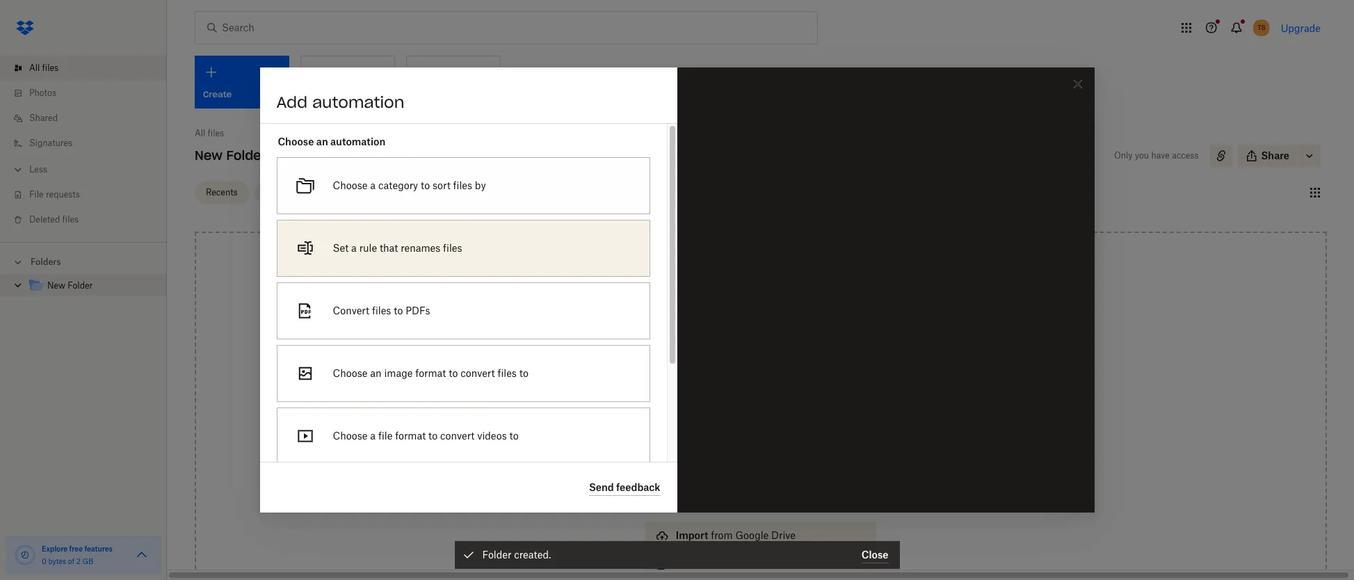 Task type: locate. For each thing, give the bounding box(es) containing it.
an for image
[[370, 367, 382, 379]]

new up recents
[[195, 148, 223, 164]]

0 vertical spatial new folder
[[195, 148, 267, 164]]

0 vertical spatial a
[[370, 180, 376, 191]]

0 horizontal spatial all
[[29, 63, 40, 73]]

from
[[711, 530, 733, 541]]

1 vertical spatial a
[[351, 242, 357, 254]]

1 vertical spatial new
[[47, 280, 65, 291]]

1 vertical spatial folder
[[68, 280, 93, 291]]

0 vertical spatial all files
[[29, 63, 59, 73]]

1 horizontal spatial all files
[[195, 128, 224, 138]]

image
[[384, 367, 413, 379]]

all files inside list item
[[29, 63, 59, 73]]

a left file
[[370, 430, 376, 442]]

choose
[[278, 136, 314, 148], [333, 180, 368, 191], [333, 367, 368, 379], [333, 430, 368, 442]]

rule
[[359, 242, 377, 254]]

file
[[29, 189, 44, 200]]

choose down add
[[278, 136, 314, 148]]

an left image at bottom
[[370, 367, 382, 379]]

deleted files link
[[11, 207, 167, 232]]

a right set
[[351, 242, 357, 254]]

renames
[[401, 242, 441, 254]]

alert containing close
[[455, 541, 900, 569]]

all files
[[29, 63, 59, 73], [195, 128, 224, 138]]

1 horizontal spatial new
[[195, 148, 223, 164]]

0 vertical spatial folder
[[226, 148, 267, 164]]

0
[[42, 557, 46, 566]]

only
[[1115, 150, 1133, 161]]

2 horizontal spatial folder
[[483, 549, 512, 561]]

files
[[42, 63, 59, 73], [208, 128, 224, 138], [453, 180, 473, 191], [62, 214, 79, 225], [443, 242, 462, 254], [372, 305, 391, 317], [498, 367, 517, 379]]

convert files to pdfs
[[333, 305, 430, 317]]

an
[[317, 136, 328, 148], [370, 367, 382, 379]]

send
[[589, 481, 614, 493]]

folder created.
[[483, 549, 551, 561]]

1 vertical spatial all files
[[195, 128, 224, 138]]

by
[[475, 180, 486, 191]]

a for category
[[370, 180, 376, 191]]

file requests
[[29, 189, 80, 200]]

new down the folders
[[47, 280, 65, 291]]

all up the photos
[[29, 63, 40, 73]]

choose left file
[[333, 430, 368, 442]]

new folder
[[195, 148, 267, 164], [47, 280, 93, 291]]

new folder down folders button
[[47, 280, 93, 291]]

convert
[[333, 305, 370, 317]]

folder inside alert
[[483, 549, 512, 561]]

1 vertical spatial new folder
[[47, 280, 93, 291]]

features
[[84, 545, 113, 553]]

0 horizontal spatial an
[[317, 136, 328, 148]]

a
[[370, 180, 376, 191], [351, 242, 357, 254], [370, 430, 376, 442]]

less
[[29, 164, 47, 175]]

access button
[[646, 483, 877, 511]]

files left 'by'
[[453, 180, 473, 191]]

convert left the "videos"
[[440, 430, 475, 442]]

folder up recents
[[226, 148, 267, 164]]

add automation
[[277, 93, 405, 112]]

an for automation
[[317, 136, 328, 148]]

automation up choose an automation
[[312, 93, 405, 112]]

2 vertical spatial a
[[370, 430, 376, 442]]

files up the photos
[[42, 63, 59, 73]]

choose down choose an automation
[[333, 180, 368, 191]]

all files link
[[11, 56, 167, 81], [195, 127, 224, 141]]

a for file
[[370, 430, 376, 442]]

convert up the "videos"
[[461, 367, 495, 379]]

all files up the photos
[[29, 63, 59, 73]]

photos link
[[11, 81, 167, 106]]

choose for choose an automation
[[278, 136, 314, 148]]

1 vertical spatial automation
[[331, 136, 386, 148]]

choose left image at bottom
[[333, 367, 368, 379]]

automation down add automation
[[331, 136, 386, 148]]

1 horizontal spatial an
[[370, 367, 382, 379]]

files right deleted
[[62, 214, 79, 225]]

1 vertical spatial convert
[[440, 430, 475, 442]]

deleted files
[[29, 214, 79, 225]]

add
[[277, 93, 308, 112]]

for example, sort files by date created, keyword, or other categories element
[[643, 168, 1130, 412]]

you
[[1136, 150, 1150, 161]]

bytes
[[48, 557, 66, 566]]

new
[[195, 148, 223, 164], [47, 280, 65, 291]]

format for image
[[416, 367, 446, 379]]

0 vertical spatial convert
[[461, 367, 495, 379]]

format
[[416, 367, 446, 379], [395, 430, 426, 442]]

all up recents button
[[195, 128, 205, 138]]

0 vertical spatial all
[[29, 63, 40, 73]]

shared
[[29, 113, 58, 123]]

share button
[[1238, 145, 1298, 167]]

file requests link
[[11, 182, 167, 207]]

1 vertical spatial all files link
[[195, 127, 224, 141]]

all files up recents
[[195, 128, 224, 138]]

an down add automation
[[317, 136, 328, 148]]

0 vertical spatial an
[[317, 136, 328, 148]]

upgrade
[[1282, 22, 1321, 34]]

1 horizontal spatial all files link
[[195, 127, 224, 141]]

set
[[333, 242, 349, 254]]

0 horizontal spatial new folder
[[47, 280, 93, 291]]

0 horizontal spatial all files link
[[11, 56, 167, 81]]

add automation dialog
[[260, 67, 1130, 580]]

0 vertical spatial all files link
[[11, 56, 167, 81]]

0 horizontal spatial folder
[[68, 280, 93, 291]]

1 vertical spatial format
[[395, 430, 426, 442]]

to
[[421, 180, 430, 191], [394, 305, 403, 317], [449, 367, 458, 379], [520, 367, 529, 379], [429, 430, 438, 442], [510, 430, 519, 442]]

choose for choose a file format to convert videos to
[[333, 430, 368, 442]]

all files link up shared link
[[11, 56, 167, 81]]

drive
[[772, 530, 796, 541]]

0 horizontal spatial all files
[[29, 63, 59, 73]]

format right image at bottom
[[416, 367, 446, 379]]

folder down folders button
[[68, 280, 93, 291]]

1 horizontal spatial all
[[195, 128, 205, 138]]

all files link up recents
[[195, 127, 224, 141]]

0 vertical spatial new
[[195, 148, 223, 164]]

format for file
[[395, 430, 426, 442]]

choose an image format to convert files to
[[333, 367, 529, 379]]

automation
[[312, 93, 405, 112], [331, 136, 386, 148]]

0 vertical spatial format
[[416, 367, 446, 379]]

a left category
[[370, 180, 376, 191]]

new folder up recents
[[195, 148, 267, 164]]

format right file
[[395, 430, 426, 442]]

google
[[736, 530, 769, 541]]

deleted
[[29, 214, 60, 225]]

sort
[[433, 180, 451, 191]]

all
[[29, 63, 40, 73], [195, 128, 205, 138]]

access
[[676, 491, 711, 502]]

2
[[76, 557, 81, 566]]

upgrade link
[[1282, 22, 1321, 34]]

quota usage element
[[14, 544, 36, 566]]

convert
[[461, 367, 495, 379], [440, 430, 475, 442]]

file
[[378, 430, 393, 442]]

signatures link
[[11, 131, 167, 156]]

share
[[1262, 150, 1290, 161]]

alert
[[455, 541, 900, 569]]

1 horizontal spatial folder
[[226, 148, 267, 164]]

choose an automation
[[278, 136, 386, 148]]

pdfs
[[406, 305, 430, 317]]

folder left created.
[[483, 549, 512, 561]]

that
[[380, 242, 398, 254]]

category
[[378, 180, 418, 191]]

1 vertical spatial an
[[370, 367, 382, 379]]

2 vertical spatial folder
[[483, 549, 512, 561]]

list
[[0, 47, 167, 242]]

choose a file format to convert videos to
[[333, 430, 519, 442]]

folder
[[226, 148, 267, 164], [68, 280, 93, 291], [483, 549, 512, 561]]

close button
[[862, 547, 889, 564]]



Task type: vqa. For each thing, say whether or not it's contained in the screenshot.
Choose a file format to convert videos to
yes



Task type: describe. For each thing, give the bounding box(es) containing it.
all files list item
[[0, 56, 167, 81]]

requests
[[46, 189, 80, 200]]

signatures
[[29, 138, 72, 148]]

choose for choose an image format to convert files to
[[333, 367, 368, 379]]

folders
[[31, 257, 61, 267]]

have
[[1152, 150, 1170, 161]]

explore
[[42, 545, 68, 553]]

explore free features 0 bytes of 2 gb
[[42, 545, 113, 566]]

files inside list item
[[42, 63, 59, 73]]

starred
[[266, 187, 296, 197]]

0 horizontal spatial new
[[47, 280, 65, 291]]

1 horizontal spatial new folder
[[195, 148, 267, 164]]

videos
[[478, 430, 507, 442]]

folders button
[[0, 251, 167, 272]]

access
[[1173, 150, 1199, 161]]

created.
[[514, 549, 551, 561]]

new folder link
[[28, 277, 156, 296]]

photos
[[29, 88, 56, 98]]

send feedback button
[[589, 479, 661, 496]]

gb
[[83, 557, 93, 566]]

import from google drive
[[676, 530, 796, 541]]

only you have access
[[1115, 150, 1199, 161]]

of
[[68, 557, 74, 566]]

more ways to add content element
[[643, 454, 880, 580]]

less image
[[11, 163, 25, 177]]

all inside list item
[[29, 63, 40, 73]]

free
[[69, 545, 83, 553]]

shared link
[[11, 106, 167, 131]]

1 vertical spatial all
[[195, 128, 205, 138]]

feedback
[[617, 481, 661, 493]]

import
[[676, 530, 709, 541]]

close
[[862, 549, 889, 561]]

set a rule that renames files
[[333, 242, 462, 254]]

send feedback
[[589, 481, 661, 493]]

files up recents
[[208, 128, 224, 138]]

dropbox image
[[11, 14, 39, 42]]

choose for choose a category to sort files by
[[333, 180, 368, 191]]

starred button
[[254, 181, 307, 204]]

recents
[[206, 187, 238, 197]]

recents button
[[195, 181, 249, 204]]

files right renames
[[443, 242, 462, 254]]

convert for videos
[[440, 430, 475, 442]]

choose a category to sort files by
[[333, 180, 486, 191]]

list containing all files
[[0, 47, 167, 242]]

0 vertical spatial automation
[[312, 93, 405, 112]]

files up the "videos"
[[498, 367, 517, 379]]

files right convert
[[372, 305, 391, 317]]

a for rule
[[351, 242, 357, 254]]

convert for files
[[461, 367, 495, 379]]



